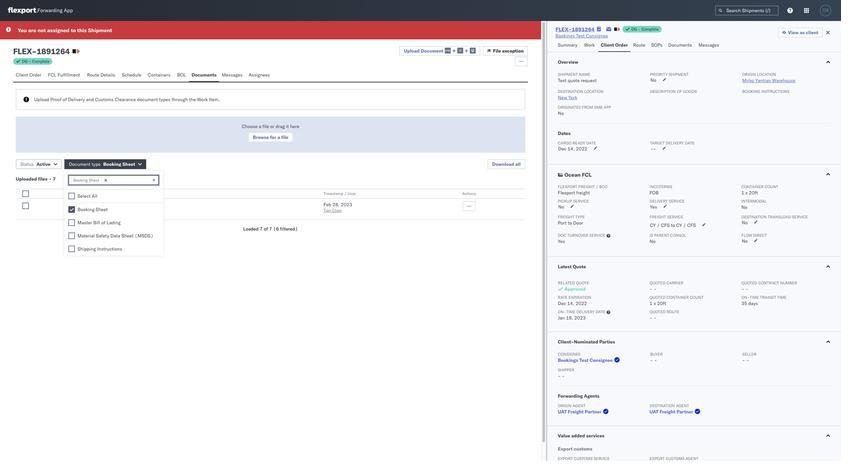 Task type: vqa. For each thing, say whether or not it's contained in the screenshot.
1 to the left
yes



Task type: locate. For each thing, give the bounding box(es) containing it.
0 vertical spatial freight
[[579, 184, 595, 189]]

on- up jan
[[558, 310, 567, 315]]

None checkbox
[[68, 193, 75, 200], [68, 207, 75, 213], [68, 220, 75, 226], [68, 233, 75, 239], [68, 193, 75, 200], [68, 207, 75, 213], [68, 220, 75, 226], [68, 233, 75, 239]]

0 vertical spatial forwarding
[[37, 7, 63, 14]]

customs
[[95, 97, 114, 103]]

0 horizontal spatial agent
[[573, 404, 586, 409]]

2 uat from the left
[[650, 409, 659, 415]]

document for document type / filename
[[92, 191, 111, 196]]

quote inside shipment name test quote request
[[568, 78, 580, 84]]

view
[[789, 30, 799, 36]]

0 horizontal spatial documents
[[192, 72, 217, 78]]

flex-1891264 link
[[556, 26, 595, 33]]

location
[[758, 72, 777, 77], [585, 89, 604, 94]]

/ right type
[[122, 191, 125, 196]]

service
[[574, 199, 590, 204], [669, 199, 685, 204], [793, 215, 809, 220], [590, 233, 606, 238]]

2 agent from the left
[[677, 404, 690, 409]]

2 cfs from the left
[[688, 223, 697, 229]]

1 vertical spatial test
[[558, 78, 567, 84]]

0 vertical spatial upload
[[404, 48, 420, 54]]

shipment inside shipment name test quote request
[[558, 72, 578, 77]]

0 vertical spatial destination
[[558, 89, 584, 94]]

file
[[263, 124, 269, 130], [281, 134, 289, 140]]

ready
[[573, 141, 586, 146]]

forwarding
[[37, 7, 63, 14], [558, 394, 583, 400]]

to down service
[[671, 223, 676, 229]]

x up quoted route - -
[[654, 301, 657, 307]]

quoted for quoted container count 1 x 20ft
[[650, 295, 666, 300]]

dg - complete up the route "button"
[[632, 27, 659, 32]]

0 vertical spatial messages
[[699, 42, 720, 48]]

0 horizontal spatial document
[[69, 161, 90, 167]]

location for york
[[585, 89, 604, 94]]

upload document
[[404, 48, 444, 54]]

0 horizontal spatial messages button
[[219, 69, 246, 82]]

a inside button
[[278, 134, 280, 140]]

0 vertical spatial 20ft
[[750, 190, 759, 196]]

dg up the route "button"
[[632, 27, 638, 32]]

1 horizontal spatial forwarding
[[558, 394, 583, 400]]

number
[[781, 281, 798, 286]]

1 horizontal spatial shipment
[[558, 72, 578, 77]]

flow direct
[[742, 233, 768, 238]]

warehouse
[[773, 78, 796, 84]]

freight up pickup service
[[577, 190, 590, 196]]

1 vertical spatial x
[[654, 301, 657, 307]]

1 horizontal spatial to
[[568, 220, 572, 226]]

to for cy / cfs to cy / cfs
[[671, 223, 676, 229]]

on- inside on-time transit time 35 days
[[742, 295, 750, 300]]

20ft up quoted route - -
[[658, 301, 667, 307]]

2022 down expiration
[[576, 301, 588, 307]]

client order right the "work" button
[[601, 42, 628, 48]]

1 vertical spatial dg - complete
[[22, 59, 49, 64]]

0 vertical spatial 2023
[[341, 202, 353, 208]]

1 horizontal spatial order
[[616, 42, 628, 48]]

cy / cfs to cy / cfs
[[651, 223, 697, 229]]

dg down flex
[[22, 59, 28, 64]]

delivery down fob
[[650, 199, 668, 204]]

/ left bco
[[596, 184, 599, 189]]

0 horizontal spatial upload
[[34, 97, 49, 103]]

document
[[137, 97, 158, 103]]

a right for
[[278, 134, 280, 140]]

2 horizontal spatial to
[[671, 223, 676, 229]]

complete down flex - 1891264 at the top left of the page
[[32, 59, 49, 64]]

intermodal
[[742, 199, 767, 204]]

uat down destination agent
[[650, 409, 659, 415]]

0 horizontal spatial fcl
[[48, 72, 56, 78]]

assigned
[[47, 27, 70, 34]]

0 horizontal spatial partner
[[585, 409, 602, 415]]

1 vertical spatial shipment
[[558, 72, 578, 77]]

1 uat freight partner link from the left
[[558, 409, 611, 416]]

quoted for quoted route - -
[[650, 310, 666, 315]]

0 horizontal spatial 1
[[650, 301, 653, 307]]

0 horizontal spatial app
[[64, 7, 73, 14]]

location inside destination location new york
[[585, 89, 604, 94]]

1 vertical spatial on-
[[558, 310, 567, 315]]

it
[[286, 124, 289, 130]]

1 vertical spatial 2022
[[576, 301, 588, 307]]

1 vertical spatial 1
[[650, 301, 653, 307]]

dg
[[632, 27, 638, 32], [22, 59, 28, 64]]

no down the intermodal
[[742, 205, 748, 210]]

0 horizontal spatial to
[[71, 27, 76, 34]]

quoted down "quoted carrier - -"
[[650, 295, 666, 300]]

description
[[651, 89, 676, 94]]

origin for origin agent
[[558, 404, 572, 409]]

file down it in the top of the page
[[281, 134, 289, 140]]

transload
[[769, 215, 792, 220]]

1 vertical spatial documents button
[[189, 69, 219, 82]]

0 vertical spatial bookings
[[556, 33, 575, 39]]

1 horizontal spatial uat freight partner link
[[650, 409, 702, 416]]

freight down "ocean fcl"
[[579, 184, 595, 189]]

no inside originates from smb app no
[[558, 110, 564, 116]]

2 uat freight partner link from the left
[[650, 409, 702, 416]]

origin for origin location mirko yantian warehouse
[[743, 72, 757, 77]]

14,
[[568, 146, 575, 152], [568, 301, 575, 307]]

quoted inside quoted contract number - - rate expiration dec 14, 2022
[[742, 281, 758, 286]]

destination inside destination location new york
[[558, 89, 584, 94]]

0 vertical spatial client order
[[601, 42, 628, 48]]

browse for a file
[[253, 134, 289, 140]]

7 for ∙
[[53, 176, 56, 182]]

route left "details"
[[87, 72, 99, 78]]

dg - complete down flex - 1891264 at the top left of the page
[[22, 59, 49, 64]]

freight
[[558, 215, 575, 220], [650, 215, 667, 220], [568, 409, 584, 415], [660, 409, 676, 415]]

tian
[[324, 208, 331, 213]]

1 vertical spatial origin
[[558, 404, 572, 409]]

2023 for jan 18, 2023
[[575, 315, 586, 321]]

0 horizontal spatial 2023
[[341, 202, 353, 208]]

/ up the consol
[[684, 223, 687, 229]]

to left this
[[71, 27, 76, 34]]

cy up is
[[651, 223, 656, 229]]

status
[[20, 161, 34, 167]]

test down 'flex-1891264' link
[[577, 33, 585, 39]]

export
[[558, 447, 573, 452]]

jan 18, 2023
[[558, 315, 586, 321]]

0 horizontal spatial forwarding
[[37, 7, 63, 14]]

not
[[38, 27, 46, 34]]

booking up "select"
[[73, 178, 88, 183]]

exception
[[503, 48, 524, 54]]

route inside "button"
[[634, 42, 646, 48]]

dec down "cargo"
[[559, 146, 567, 152]]

0 horizontal spatial a
[[259, 124, 262, 130]]

0 horizontal spatial shipment
[[88, 27, 112, 34]]

upload for upload proof of delivery and customs clearance document types through the work item.
[[34, 97, 49, 103]]

2023
[[341, 202, 353, 208], [575, 315, 586, 321]]

None checkbox
[[22, 191, 29, 197], [22, 203, 29, 209], [68, 246, 75, 253], [22, 191, 29, 197], [22, 203, 29, 209], [68, 246, 75, 253]]

1 horizontal spatial delivery
[[650, 199, 668, 204]]

work right the
[[197, 97, 208, 103]]

order down flex - 1891264 at the top left of the page
[[29, 72, 41, 78]]

document
[[421, 48, 444, 54], [69, 161, 90, 167], [92, 191, 111, 196]]

a right choose
[[259, 124, 262, 130]]

sheet up all
[[89, 178, 99, 183]]

forwarding for forwarding app
[[37, 7, 63, 14]]

Search Shipments (/) text field
[[716, 6, 779, 15]]

complete up sops
[[642, 27, 659, 32]]

on-time transit time 35 days
[[742, 295, 787, 307]]

/ left user
[[345, 191, 347, 196]]

to right port
[[568, 220, 572, 226]]

1 vertical spatial app
[[604, 105, 612, 110]]

flexport down ocean
[[558, 184, 578, 189]]

0 horizontal spatial dg - complete
[[22, 59, 49, 64]]

0 vertical spatial 2022
[[576, 146, 588, 152]]

uat for destination
[[650, 409, 659, 415]]

1 vertical spatial messages
[[222, 72, 243, 78]]

1 horizontal spatial time
[[750, 295, 760, 300]]

bookingform.pdf
[[92, 212, 125, 217]]

jan
[[558, 315, 565, 321]]

0 horizontal spatial dg
[[22, 59, 28, 64]]

7 right 'loaded'
[[260, 226, 263, 232]]

0 horizontal spatial uat
[[558, 409, 567, 415]]

cy down service
[[677, 223, 683, 229]]

no inside is parent consol no
[[650, 239, 656, 245]]

flexport up pickup
[[558, 190, 576, 196]]

booking inside "link"
[[92, 202, 109, 208]]

1 uat from the left
[[558, 409, 567, 415]]

description of goods
[[651, 89, 698, 94]]

route left sops
[[634, 42, 646, 48]]

app inside originates from smb app no
[[604, 105, 612, 110]]

uat freight partner link
[[558, 409, 611, 416], [650, 409, 702, 416]]

consignee up the "work" button
[[586, 33, 609, 39]]

no down pickup
[[559, 204, 565, 210]]

uat freight partner down origin agent
[[558, 409, 602, 415]]

20ft inside container count 1 x 20ft
[[750, 190, 759, 196]]

7 for of
[[269, 226, 272, 232]]

forwarding inside forwarding app link
[[37, 7, 63, 14]]

0 horizontal spatial on-
[[558, 310, 567, 315]]

1 horizontal spatial partner
[[677, 409, 694, 415]]

0 vertical spatial 14,
[[568, 146, 575, 152]]

to inside 'freight type port to door'
[[568, 220, 572, 226]]

0 vertical spatial 1891264
[[572, 26, 595, 33]]

7 left (6
[[269, 226, 272, 232]]

20ft inside quoted container count 1 x 20ft
[[658, 301, 667, 307]]

view as client button
[[779, 28, 823, 37]]

None text field
[[112, 178, 119, 183]]

2 uat freight partner from the left
[[650, 409, 694, 415]]

1 vertical spatial quote
[[577, 281, 590, 286]]

booking up type
[[103, 161, 121, 167]]

1 vertical spatial 2023
[[575, 315, 586, 321]]

1 vertical spatial delivery
[[577, 310, 595, 315]]

client right the "work" button
[[601, 42, 615, 48]]

quote down name
[[568, 78, 580, 84]]

2022 down ready
[[576, 146, 588, 152]]

agent down forwarding agents
[[573, 404, 586, 409]]

document inside button
[[92, 191, 111, 196]]

2 vertical spatial consignee
[[590, 358, 613, 364]]

you
[[18, 27, 27, 34]]

client order for client order button to the top
[[601, 42, 628, 48]]

quoted for quoted contract number - - rate expiration dec 14, 2022
[[742, 281, 758, 286]]

route
[[667, 310, 680, 315]]

0 horizontal spatial route
[[87, 72, 99, 78]]

services
[[587, 433, 605, 439]]

booking down all
[[92, 202, 109, 208]]

2022
[[576, 146, 588, 152], [576, 301, 588, 307]]

2 vertical spatial test
[[580, 358, 589, 364]]

forwarding for forwarding agents
[[558, 394, 583, 400]]

1 inside quoted container count 1 x 20ft
[[650, 301, 653, 307]]

delivery left 'and'
[[68, 97, 85, 103]]

destination transload service
[[742, 215, 809, 220]]

1 horizontal spatial upload
[[404, 48, 420, 54]]

quote up approved
[[577, 281, 590, 286]]

related
[[558, 281, 576, 286]]

partner for origin agent
[[585, 409, 602, 415]]

quoted left route
[[650, 310, 666, 315]]

overview button
[[548, 52, 842, 72]]

dates
[[558, 131, 571, 136]]

1 vertical spatial file
[[281, 134, 289, 140]]

1 vertical spatial fcl
[[582, 172, 592, 178]]

0 horizontal spatial delivery
[[68, 97, 85, 103]]

upload inside "button"
[[404, 48, 420, 54]]

shipment right this
[[88, 27, 112, 34]]

origin up mirko
[[743, 72, 757, 77]]

0 vertical spatial work
[[585, 42, 595, 48]]

no inside intermodal no
[[742, 205, 748, 210]]

of right bill
[[101, 220, 106, 226]]

bookings test consignee down 'nominated' at the right bottom of the page
[[558, 358, 613, 364]]

2 cy from the left
[[677, 223, 683, 229]]

0 vertical spatial 1
[[742, 190, 745, 196]]

quoted inside "quoted carrier - -"
[[650, 281, 666, 286]]

booking sheet down all
[[78, 207, 108, 213]]

route for route
[[634, 42, 646, 48]]

0 horizontal spatial uat freight partner link
[[558, 409, 611, 416]]

0 vertical spatial bookings test consignee link
[[556, 33, 609, 39]]

1 horizontal spatial dg
[[632, 27, 638, 32]]

7 right the ∙
[[53, 176, 56, 182]]

test
[[577, 33, 585, 39], [558, 78, 567, 84], [580, 358, 589, 364]]

work inside button
[[585, 42, 595, 48]]

of left goods on the right top of page
[[677, 89, 683, 94]]

documents up overview button
[[669, 42, 693, 48]]

1 vertical spatial dec
[[558, 301, 567, 307]]

1 vertical spatial order
[[29, 72, 41, 78]]

uat down origin agent
[[558, 409, 567, 415]]

file left the or at top left
[[263, 124, 269, 130]]

dec inside quoted contract number - - rate expiration dec 14, 2022
[[558, 301, 567, 307]]

date up ocean fcl button
[[686, 141, 695, 146]]

flexport. image
[[8, 7, 37, 14]]

1 agent from the left
[[573, 404, 586, 409]]

containers button
[[145, 69, 175, 82]]

documents button
[[666, 39, 697, 52], [189, 69, 219, 82]]

1 vertical spatial route
[[87, 72, 99, 78]]

yantian
[[756, 78, 772, 84]]

1 partner from the left
[[585, 409, 602, 415]]

time for on-time transit time 35 days
[[750, 295, 760, 300]]

1 uat freight partner from the left
[[558, 409, 602, 415]]

2 flexport from the top
[[558, 190, 576, 196]]

uat freight partner link for origin
[[558, 409, 611, 416]]

forwarding up not
[[37, 7, 63, 14]]

1 vertical spatial complete
[[32, 59, 49, 64]]

0 horizontal spatial client order
[[16, 72, 41, 78]]

/ inside document type / filename button
[[122, 191, 125, 196]]

0 vertical spatial dg
[[632, 27, 638, 32]]

uat freight partner link for destination
[[650, 409, 702, 416]]

origin inside origin location mirko yantian warehouse
[[743, 72, 757, 77]]

1891264 down 'assigned'
[[37, 46, 70, 56]]

0 vertical spatial messages button
[[697, 39, 723, 52]]

value added services button
[[548, 427, 842, 446]]

x inside quoted container count 1 x 20ft
[[654, 301, 657, 307]]

app inside forwarding app link
[[64, 7, 73, 14]]

destination location new york
[[558, 89, 604, 101]]

bookings down the flex-
[[556, 33, 575, 39]]

booking
[[103, 161, 121, 167], [73, 178, 88, 183], [92, 202, 109, 208], [78, 207, 95, 213]]

destination for service
[[742, 215, 767, 220]]

no up flow
[[742, 220, 748, 226]]

route for route details
[[87, 72, 99, 78]]

consignee down parties
[[590, 358, 613, 364]]

bookings test consignee
[[556, 33, 609, 39], [558, 358, 613, 364]]

app up you are not assigned to this shipment
[[64, 7, 73, 14]]

fcl fulfillment button
[[45, 69, 84, 82]]

1 vertical spatial delivery
[[650, 199, 668, 204]]

type inside 'freight type port to door'
[[576, 215, 585, 220]]

test down 'nominated' at the right bottom of the page
[[580, 358, 589, 364]]

messages left "assignees"
[[222, 72, 243, 78]]

quoted inside quoted container count 1 x 20ft
[[650, 295, 666, 300]]

freight up port
[[558, 215, 575, 220]]

of inside list box
[[101, 220, 106, 226]]

bol button
[[175, 69, 189, 82]]

0 vertical spatial shipment
[[88, 27, 112, 34]]

14, down "cargo ready date"
[[568, 146, 575, 152]]

booking inside list box
[[78, 207, 95, 213]]

fcl right ocean
[[582, 172, 592, 178]]

seller
[[743, 352, 757, 357]]

the
[[189, 97, 196, 103]]

18,
[[567, 315, 574, 321]]

location inside origin location mirko yantian warehouse
[[758, 72, 777, 77]]

pickup service
[[558, 199, 590, 204]]

1 horizontal spatial yes
[[651, 204, 658, 210]]

2 partner from the left
[[677, 409, 694, 415]]

partner down destination agent
[[677, 409, 694, 415]]

type for document
[[92, 161, 101, 167]]

documents
[[669, 42, 693, 48], [192, 72, 217, 78]]

1 vertical spatial yes
[[558, 239, 566, 245]]

0 vertical spatial location
[[758, 72, 777, 77]]

complete
[[642, 27, 659, 32], [32, 59, 49, 64]]

1 horizontal spatial type
[[576, 215, 585, 220]]

partner for destination agent
[[677, 409, 694, 415]]

timestamp / user
[[324, 191, 356, 196]]

1 vertical spatial forwarding
[[558, 394, 583, 400]]

file exception
[[493, 48, 524, 54]]

on- for on-time transit time 35 days
[[742, 295, 750, 300]]

uat freight partner for destination
[[650, 409, 694, 415]]

0 horizontal spatial file
[[263, 124, 269, 130]]

schedule
[[122, 72, 141, 78]]

agent
[[573, 404, 586, 409], [677, 404, 690, 409]]

route inside button
[[87, 72, 99, 78]]

documents button up overview button
[[666, 39, 697, 52]]

time up days
[[750, 295, 760, 300]]

20ft
[[750, 190, 759, 196], [658, 301, 667, 307]]

35
[[742, 301, 748, 307]]

0 horizontal spatial time
[[567, 310, 576, 315]]

0 horizontal spatial client
[[16, 72, 28, 78]]

container
[[742, 184, 764, 189]]

14, down rate
[[568, 301, 575, 307]]

messages button up overview button
[[697, 39, 723, 52]]

bookings test consignee link down 'client-nominated parties'
[[558, 357, 622, 364]]

bookings
[[556, 33, 575, 39], [558, 358, 579, 364]]

no down originates
[[558, 110, 564, 116]]

2023 down on-time delivery date
[[575, 315, 586, 321]]

all
[[516, 161, 521, 167]]

1 vertical spatial client order
[[16, 72, 41, 78]]

1 horizontal spatial count
[[765, 184, 779, 189]]

2023 inside feb 28, 2023 tian chen
[[341, 202, 353, 208]]

transit
[[761, 295, 777, 300]]

mirko
[[743, 78, 755, 84]]

date right ready
[[587, 141, 597, 146]]

1 up quoted route - -
[[650, 301, 653, 307]]

1 horizontal spatial on-
[[742, 295, 750, 300]]

type up door
[[576, 215, 585, 220]]

dec down rate
[[558, 301, 567, 307]]

origin down forwarding agents
[[558, 404, 572, 409]]

quoted inside quoted route - -
[[650, 310, 666, 315]]

consignee down client-
[[558, 352, 581, 357]]

feb 28, 2023 tian chen
[[324, 202, 353, 213]]

0 horizontal spatial 7
[[53, 176, 56, 182]]

/ inside flexport freight / bco flexport freight
[[596, 184, 599, 189]]

quoted container count 1 x 20ft
[[650, 295, 704, 307]]

messages up overview button
[[699, 42, 720, 48]]

list box
[[64, 190, 163, 256]]

1 horizontal spatial destination
[[650, 404, 676, 409]]

1 vertical spatial upload
[[34, 97, 49, 103]]

1 horizontal spatial agent
[[677, 404, 690, 409]]

0 vertical spatial count
[[765, 184, 779, 189]]

booking up master
[[78, 207, 95, 213]]

1 vertical spatial flexport
[[558, 190, 576, 196]]



Task type: describe. For each thing, give the bounding box(es) containing it.
rate
[[558, 295, 568, 300]]

new york link
[[558, 95, 578, 101]]

incoterms
[[650, 184, 673, 189]]

1 cfs from the left
[[662, 223, 670, 229]]

date up parties
[[596, 310, 606, 315]]

upload for upload document
[[404, 48, 420, 54]]

freight up cy / cfs to cy / cfs
[[650, 215, 667, 220]]

1 vertical spatial consignee
[[558, 352, 581, 357]]

os button
[[819, 3, 834, 18]]

14, inside quoted contract number - - rate expiration dec 14, 2022
[[568, 301, 575, 307]]

0 vertical spatial consignee
[[586, 33, 609, 39]]

booking sheet up select all
[[73, 178, 99, 183]]

overview
[[558, 59, 579, 65]]

sheet up master bill of lading
[[96, 207, 108, 213]]

added
[[572, 433, 586, 439]]

1 cy from the left
[[651, 223, 656, 229]]

master
[[78, 220, 92, 226]]

approved
[[565, 286, 586, 292]]

destination agent
[[650, 404, 690, 409]]

1 vertical spatial dg
[[22, 59, 28, 64]]

of for upload proof of delivery and customs clearance document types through the work item.
[[63, 97, 67, 103]]

--
[[651, 146, 657, 152]]

quoted for quoted carrier - -
[[650, 281, 666, 286]]

summary button
[[556, 39, 582, 52]]

service
[[668, 215, 684, 220]]

list box containing select all
[[64, 190, 163, 256]]

order for client order button to the top
[[616, 42, 628, 48]]

0 vertical spatial a
[[259, 124, 262, 130]]

client-nominated parties button
[[548, 332, 842, 352]]

1 vertical spatial bookings test consignee link
[[558, 357, 622, 364]]

1 vertical spatial work
[[197, 97, 208, 103]]

0 vertical spatial client order button
[[599, 39, 631, 52]]

cargo
[[558, 141, 572, 146]]

containers
[[148, 72, 171, 78]]

1 vertical spatial bookings
[[558, 358, 579, 364]]

bol
[[177, 72, 186, 78]]

sheet up 'filename'
[[123, 161, 135, 167]]

latest quote button
[[548, 257, 842, 277]]

1 vertical spatial documents
[[192, 72, 217, 78]]

uat for origin
[[558, 409, 567, 415]]

assignees button
[[246, 69, 274, 82]]

os
[[823, 8, 830, 13]]

ocean
[[565, 172, 581, 178]]

0 vertical spatial yes
[[651, 204, 658, 210]]

1 horizontal spatial 7
[[260, 226, 263, 232]]

0 horizontal spatial complete
[[32, 59, 49, 64]]

bco
[[600, 184, 608, 189]]

fcl fulfillment
[[48, 72, 80, 78]]

feb
[[324, 202, 332, 208]]

details
[[101, 72, 115, 78]]

1 inside container count 1 x 20ft
[[742, 190, 745, 196]]

flow
[[742, 233, 753, 238]]

to for freight type port to door
[[568, 220, 572, 226]]

ocean fcl
[[565, 172, 592, 178]]

port
[[558, 220, 567, 226]]

chen
[[332, 208, 342, 213]]

latest quote
[[558, 264, 587, 270]]

no down flow
[[742, 238, 748, 244]]

instructions
[[97, 246, 122, 252]]

master bill of lading
[[78, 220, 121, 226]]

timestamp / user button
[[322, 190, 450, 197]]

flexport freight / bco flexport freight
[[558, 184, 608, 196]]

select
[[78, 193, 91, 199]]

work button
[[582, 39, 599, 52]]

service right turnover
[[590, 233, 606, 238]]

0 vertical spatial dg - complete
[[632, 27, 659, 32]]

flex-
[[556, 26, 572, 33]]

sops
[[652, 42, 663, 48]]

client order for client order button to the bottom
[[16, 72, 41, 78]]

agent for destination agent
[[677, 404, 690, 409]]

no down 'priority'
[[651, 77, 657, 83]]

upload proof of delivery and customs clearance document types through the work item.
[[34, 97, 220, 103]]

0 vertical spatial client
[[601, 42, 615, 48]]

fulfillment
[[58, 72, 80, 78]]

1 horizontal spatial documents
[[669, 42, 693, 48]]

are
[[28, 27, 36, 34]]

upload document button
[[400, 46, 481, 56]]

date for --
[[686, 141, 695, 146]]

dec 14, 2022
[[559, 146, 588, 152]]

loaded 7 of 7 (6 filtered)
[[243, 226, 298, 232]]

direct
[[754, 233, 768, 238]]

sheet right data
[[122, 233, 134, 239]]

origin agent
[[558, 404, 586, 409]]

fcl inside button
[[48, 72, 56, 78]]

through
[[172, 97, 188, 103]]

flex - 1891264
[[13, 46, 70, 56]]

container
[[667, 295, 689, 300]]

loaded
[[243, 226, 259, 232]]

origin location mirko yantian warehouse
[[743, 72, 796, 84]]

clearance
[[115, 97, 136, 103]]

of for loaded 7 of 7 (6 filtered)
[[264, 226, 268, 232]]

of for master bill of lading
[[101, 220, 106, 226]]

fob
[[650, 190, 659, 196]]

request
[[581, 78, 597, 84]]

time for on-time delivery date
[[567, 310, 576, 315]]

0 horizontal spatial messages
[[222, 72, 243, 78]]

0 vertical spatial delivery
[[68, 97, 85, 103]]

freight type port to door
[[558, 215, 585, 226]]

select all
[[78, 193, 97, 199]]

agent for origin agent
[[573, 404, 586, 409]]

1 vertical spatial client order button
[[13, 69, 45, 82]]

count inside quoted container count 1 x 20ft
[[691, 295, 704, 300]]

file inside the browse for a file button
[[281, 134, 289, 140]]

2 vertical spatial destination
[[650, 404, 676, 409]]

lading
[[107, 220, 121, 226]]

all
[[92, 193, 97, 199]]

is parent consol no
[[650, 233, 687, 245]]

sops button
[[649, 39, 666, 52]]

0 horizontal spatial documents button
[[189, 69, 219, 82]]

location for yantian
[[758, 72, 777, 77]]

0 vertical spatial documents button
[[666, 39, 697, 52]]

shipper
[[558, 368, 575, 373]]

booking sheet up bookingform.pdf on the left
[[92, 202, 122, 208]]

1 vertical spatial 1891264
[[37, 46, 70, 56]]

document inside "button"
[[421, 48, 444, 54]]

/ up parent
[[658, 223, 660, 229]]

days
[[749, 301, 759, 307]]

download
[[493, 161, 515, 167]]

safety
[[96, 233, 109, 239]]

cargo ready date
[[558, 141, 597, 146]]

freight down destination agent
[[660, 409, 676, 415]]

ocean fcl button
[[548, 165, 842, 184]]

flex-1891264
[[556, 26, 595, 33]]

1 vertical spatial bookings test consignee
[[558, 358, 613, 364]]

service up service
[[669, 199, 685, 204]]

document for document type booking sheet
[[69, 161, 90, 167]]

0 vertical spatial bookings test consignee
[[556, 33, 609, 39]]

/ inside the timestamp / user button
[[345, 191, 347, 196]]

0 vertical spatial delivery
[[666, 141, 684, 146]]

uploaded files ∙ 7
[[16, 176, 56, 182]]

uat freight partner for origin
[[558, 409, 602, 415]]

x inside container count 1 x 20ft
[[746, 190, 748, 196]]

browse for a file button
[[248, 133, 293, 142]]

freight service
[[650, 215, 684, 220]]

originates
[[558, 105, 581, 110]]

service down flexport freight / bco flexport freight
[[574, 199, 590, 204]]

client
[[807, 30, 819, 36]]

on-time delivery date
[[558, 310, 606, 315]]

1 horizontal spatial messages button
[[697, 39, 723, 52]]

1 horizontal spatial 1891264
[[572, 26, 595, 33]]

item.
[[209, 97, 220, 103]]

for
[[270, 134, 277, 140]]

shipping instructions
[[78, 246, 122, 252]]

choose a file or drag it here
[[242, 124, 300, 130]]

originates from smb app no
[[558, 105, 612, 116]]

latest
[[558, 264, 572, 270]]

0 horizontal spatial delivery
[[577, 310, 595, 315]]

you are not assigned to this shipment
[[18, 27, 112, 34]]

quoted contract number - - rate expiration dec 14, 2022
[[558, 281, 798, 307]]

0 vertical spatial test
[[577, 33, 585, 39]]

fcl inside button
[[582, 172, 592, 178]]

or
[[270, 124, 275, 130]]

1 horizontal spatial complete
[[642, 27, 659, 32]]

browse
[[253, 134, 269, 140]]

2023 for feb 28, 2023 tian chen
[[341, 202, 353, 208]]

2022 inside quoted contract number - - rate expiration dec 14, 2022
[[576, 301, 588, 307]]

freight inside 'freight type port to door'
[[558, 215, 575, 220]]

1 flexport from the top
[[558, 184, 578, 189]]

1 vertical spatial client
[[16, 72, 28, 78]]

expiration
[[569, 295, 592, 300]]

1 vertical spatial freight
[[577, 190, 590, 196]]

date for dec 14, 2022
[[587, 141, 597, 146]]

on- for on-time delivery date
[[558, 310, 567, 315]]

document type / filename
[[92, 191, 143, 196]]

sheet inside "link"
[[110, 202, 122, 208]]

freight down origin agent
[[568, 409, 584, 415]]

incoterms fob
[[650, 184, 673, 196]]

count inside container count 1 x 20ft
[[765, 184, 779, 189]]

quoted carrier - -
[[650, 281, 684, 292]]

destination for new
[[558, 89, 584, 94]]

test inside shipment name test quote request
[[558, 78, 567, 84]]

service right transload
[[793, 215, 809, 220]]

client-
[[558, 339, 575, 345]]

type for freight
[[576, 215, 585, 220]]

booking sheet inside list box
[[78, 207, 108, 213]]

2 horizontal spatial time
[[778, 295, 787, 300]]

0 vertical spatial dec
[[559, 146, 567, 152]]

as
[[801, 30, 806, 36]]

order for client order button to the bottom
[[29, 72, 41, 78]]



